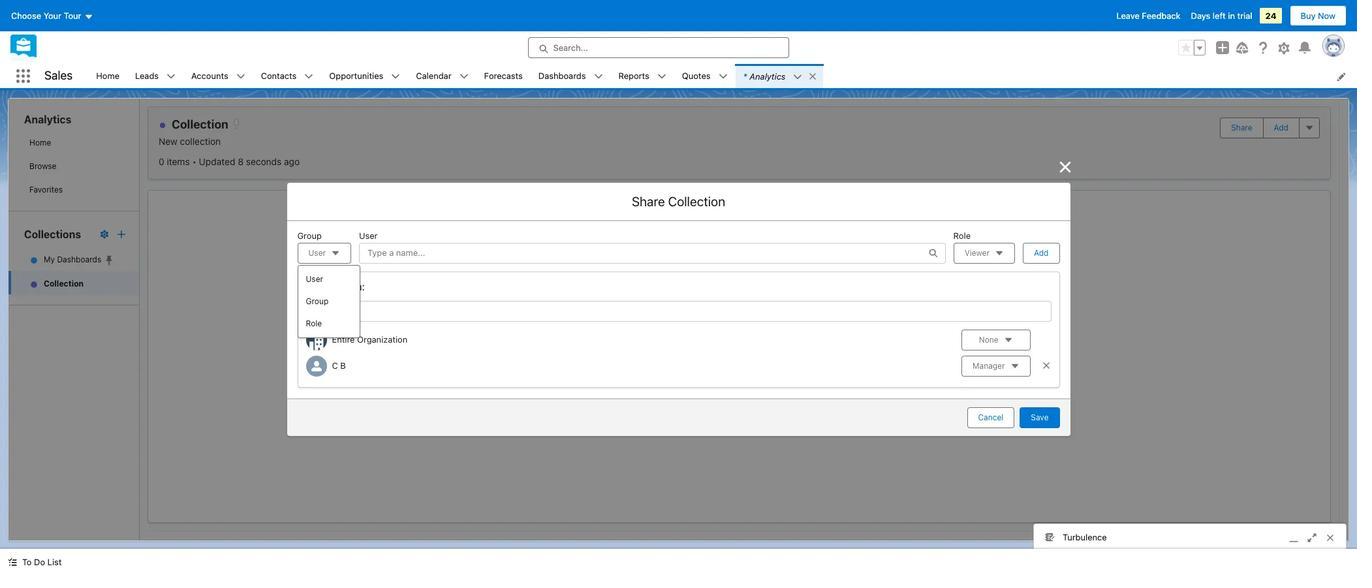 Task type: describe. For each thing, give the bounding box(es) containing it.
days
[[1192, 10, 1211, 21]]

text default image for quotes
[[719, 72, 728, 81]]

text default image for opportunities
[[391, 72, 401, 81]]

text default image for contacts
[[305, 72, 314, 81]]

list containing home
[[88, 64, 1358, 88]]

leave feedback
[[1117, 10, 1181, 21]]

accounts list item
[[184, 64, 253, 88]]

text default image for *
[[794, 72, 803, 81]]

accounts link
[[184, 64, 236, 88]]

dashboards
[[539, 70, 586, 81]]

now
[[1319, 10, 1336, 21]]

opportunities
[[329, 70, 384, 81]]

text default image for accounts
[[236, 72, 245, 81]]

reports list item
[[611, 64, 675, 88]]

buy
[[1301, 10, 1316, 21]]

leave
[[1117, 10, 1140, 21]]

text default image for calendar
[[459, 72, 469, 81]]

quotes list item
[[675, 64, 736, 88]]

leads link
[[127, 64, 167, 88]]

choose your tour button
[[10, 5, 94, 26]]

trial
[[1238, 10, 1253, 21]]

leave feedback link
[[1117, 10, 1181, 21]]

accounts
[[191, 70, 228, 81]]

forecasts link
[[476, 64, 531, 88]]

your
[[44, 10, 61, 21]]

choose your tour
[[11, 10, 81, 21]]

home
[[96, 70, 120, 81]]

tour
[[64, 10, 81, 21]]

text default image for dashboards
[[594, 72, 603, 81]]

search... button
[[528, 37, 789, 58]]

buy now
[[1301, 10, 1336, 21]]

contacts
[[261, 70, 297, 81]]

analytics
[[750, 71, 786, 81]]

leads list item
[[127, 64, 184, 88]]

contacts list item
[[253, 64, 322, 88]]

leads
[[135, 70, 159, 81]]

list item containing *
[[736, 64, 824, 88]]

list
[[47, 557, 62, 568]]

opportunities link
[[322, 64, 391, 88]]



Task type: locate. For each thing, give the bounding box(es) containing it.
to do list button
[[0, 549, 69, 575]]

text default image for reports
[[658, 72, 667, 81]]

forecasts
[[484, 70, 523, 81]]

turbulence
[[1063, 532, 1107, 542]]

choose
[[11, 10, 41, 21]]

calendar
[[416, 70, 452, 81]]

search...
[[553, 42, 588, 53]]

quotes link
[[675, 64, 719, 88]]

text default image inside opportunities list item
[[391, 72, 401, 81]]

contacts link
[[253, 64, 305, 88]]

home link
[[88, 64, 127, 88]]

24
[[1266, 10, 1277, 21]]

reports link
[[611, 64, 658, 88]]

to
[[22, 557, 32, 568]]

days left in trial
[[1192, 10, 1253, 21]]

dashboards list item
[[531, 64, 611, 88]]

calendar list item
[[408, 64, 476, 88]]

list item
[[736, 64, 824, 88]]

dashboards link
[[531, 64, 594, 88]]

4 text default image from the left
[[719, 72, 728, 81]]

left
[[1213, 10, 1226, 21]]

calendar link
[[408, 64, 459, 88]]

buy now button
[[1290, 5, 1347, 26]]

list
[[88, 64, 1358, 88]]

text default image inside dashboards list item
[[594, 72, 603, 81]]

text default image left *
[[719, 72, 728, 81]]

sales
[[44, 69, 73, 82]]

text default image inside quotes 'list item'
[[719, 72, 728, 81]]

feedback
[[1142, 10, 1181, 21]]

text default image inside calendar list item
[[459, 72, 469, 81]]

reports
[[619, 70, 650, 81]]

group
[[1179, 40, 1206, 56]]

text default image
[[809, 72, 818, 81], [236, 72, 245, 81], [391, 72, 401, 81], [594, 72, 603, 81], [658, 72, 667, 81], [794, 72, 803, 81], [8, 558, 17, 567]]

to do list
[[22, 557, 62, 568]]

*
[[744, 71, 747, 81]]

text default image inside leads list item
[[167, 72, 176, 81]]

text default image right leads
[[167, 72, 176, 81]]

3 text default image from the left
[[459, 72, 469, 81]]

text default image right the calendar
[[459, 72, 469, 81]]

text default image inside accounts list item
[[236, 72, 245, 81]]

text default image right contacts at left
[[305, 72, 314, 81]]

* analytics
[[744, 71, 786, 81]]

text default image inside to do list button
[[8, 558, 17, 567]]

text default image inside reports 'list item'
[[658, 72, 667, 81]]

do
[[34, 557, 45, 568]]

quotes
[[682, 70, 711, 81]]

opportunities list item
[[322, 64, 408, 88]]

text default image inside contacts list item
[[305, 72, 314, 81]]

1 text default image from the left
[[167, 72, 176, 81]]

text default image for leads
[[167, 72, 176, 81]]

in
[[1229, 10, 1236, 21]]

text default image
[[167, 72, 176, 81], [305, 72, 314, 81], [459, 72, 469, 81], [719, 72, 728, 81]]

2 text default image from the left
[[305, 72, 314, 81]]



Task type: vqa. For each thing, say whether or not it's contained in the screenshot.
text default image inside the THE 'TO DO LIST' button
yes



